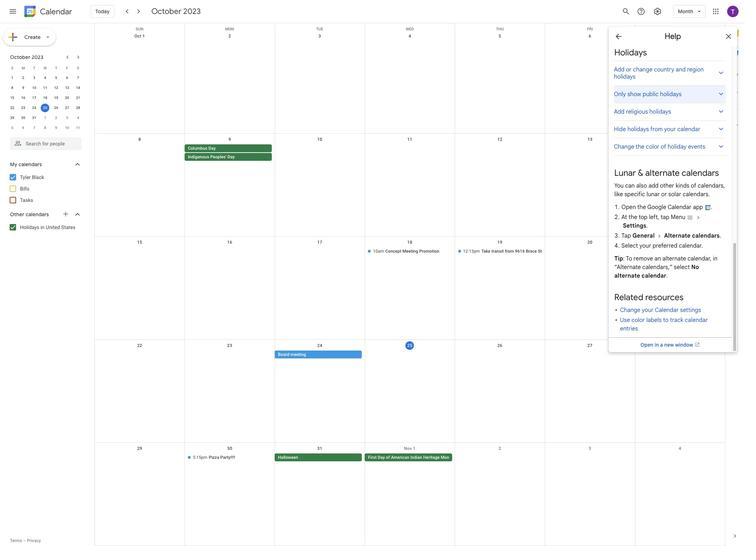 Task type: locate. For each thing, give the bounding box(es) containing it.
15 element
[[8, 94, 17, 102]]

31 down the 24 element
[[32, 116, 36, 120]]

1 vertical spatial month
[[441, 455, 454, 460]]

31 inside row group
[[32, 116, 36, 120]]

november 7 element
[[30, 124, 39, 132]]

1 vertical spatial 17
[[318, 240, 323, 245]]

tab list
[[726, 23, 746, 526]]

7 for 1
[[77, 76, 79, 80]]

1 horizontal spatial 12
[[498, 137, 503, 142]]

19 inside "grid"
[[498, 240, 503, 245]]

month inside dropdown button
[[679, 8, 694, 15]]

0 horizontal spatial 7
[[33, 126, 35, 130]]

2 vertical spatial day
[[378, 455, 385, 460]]

1 horizontal spatial 7
[[77, 76, 79, 80]]

29 inside "element"
[[10, 116, 14, 120]]

16 inside row group
[[21, 96, 25, 100]]

31 for nov 1
[[318, 446, 323, 451]]

None search field
[[0, 134, 89, 150]]

0 vertical spatial 27
[[65, 106, 69, 110]]

1 vertical spatial 15
[[137, 240, 142, 245]]

calendars for my calendars
[[19, 161, 42, 168]]

18 up meeting at the top right of page
[[408, 240, 413, 245]]

2 vertical spatial 10
[[318, 137, 323, 142]]

grid
[[94, 23, 726, 546]]

2 horizontal spatial day
[[378, 455, 385, 460]]

party!!!!
[[221, 455, 235, 460]]

7 for oct 1
[[679, 34, 682, 39]]

take
[[482, 249, 491, 254]]

14 for october 2023
[[76, 86, 80, 90]]

0 horizontal spatial 30
[[21, 116, 25, 120]]

support image
[[638, 7, 646, 16]]

14 inside "grid"
[[678, 137, 683, 142]]

5:15pm
[[193, 455, 208, 460]]

5 for oct 1
[[499, 34, 502, 39]]

0 horizontal spatial 15
[[10, 96, 14, 100]]

29 element
[[8, 114, 17, 122]]

1 vertical spatial 31
[[318, 446, 323, 451]]

18 element
[[41, 94, 50, 102]]

0 horizontal spatial 14
[[76, 86, 80, 90]]

day
[[209, 146, 216, 151], [228, 154, 235, 159], [378, 455, 385, 460]]

other
[[10, 211, 24, 218]]

31 element
[[30, 114, 39, 122]]

0 vertical spatial 26
[[54, 106, 58, 110]]

Search for people text field
[[14, 137, 77, 150]]

calendars
[[19, 161, 42, 168], [26, 211, 49, 218]]

31 for 1
[[32, 116, 36, 120]]

1 vertical spatial 13
[[588, 137, 593, 142]]

9 up columbus day button
[[229, 137, 231, 142]]

3 inside november 3 element
[[66, 116, 68, 120]]

11 for october 2023
[[43, 86, 47, 90]]

19 down 12 element
[[54, 96, 58, 100]]

t left f
[[55, 66, 57, 70]]

november 4 element
[[74, 114, 82, 122]]

other calendars button
[[1, 209, 89, 220]]

7 inside "grid"
[[679, 34, 682, 39]]

31
[[32, 116, 36, 120], [318, 446, 323, 451]]

11
[[43, 86, 47, 90], [76, 126, 80, 130], [408, 137, 413, 142]]

0 vertical spatial 23
[[21, 106, 25, 110]]

t
[[33, 66, 35, 70], [55, 66, 57, 70]]

11 inside 11 element
[[43, 86, 47, 90]]

calendar heading
[[39, 7, 72, 17]]

st
[[538, 249, 542, 254]]

1 horizontal spatial 31
[[318, 446, 323, 451]]

15 inside row group
[[10, 96, 14, 100]]

terms link
[[10, 538, 22, 543]]

23 inside row group
[[21, 106, 25, 110]]

0 horizontal spatial 28
[[76, 106, 80, 110]]

24
[[32, 106, 36, 110], [318, 343, 323, 348]]

0 horizontal spatial 19
[[54, 96, 58, 100]]

1 vertical spatial day
[[228, 154, 235, 159]]

0 horizontal spatial 2023
[[32, 54, 43, 60]]

0 vertical spatial 28
[[76, 106, 80, 110]]

12 for october 2023
[[54, 86, 58, 90]]

october 2023 grid
[[7, 63, 84, 133]]

9 for october 2023
[[22, 86, 24, 90]]

28 element
[[74, 104, 82, 112]]

s left m
[[11, 66, 13, 70]]

0 horizontal spatial 26
[[54, 106, 58, 110]]

1 vertical spatial 29
[[137, 446, 142, 451]]

1 vertical spatial 10
[[65, 126, 69, 130]]

1 vertical spatial 8
[[44, 126, 46, 130]]

1 vertical spatial 22
[[137, 343, 142, 348]]

1 horizontal spatial 15
[[137, 240, 142, 245]]

1 vertical spatial 5
[[55, 76, 57, 80]]

0 horizontal spatial 11
[[43, 86, 47, 90]]

create button
[[3, 29, 56, 46]]

month right heritage
[[441, 455, 454, 460]]

14 inside 14 element
[[76, 86, 80, 90]]

0 horizontal spatial 27
[[65, 106, 69, 110]]

first day of american indian heritage month button
[[365, 454, 454, 462]]

0 horizontal spatial 29
[[10, 116, 14, 120]]

20 inside 'element'
[[65, 96, 69, 100]]

0 horizontal spatial 8
[[11, 86, 13, 90]]

tyler
[[20, 174, 31, 180]]

3
[[319, 34, 321, 39], [33, 76, 35, 80], [66, 116, 68, 120], [589, 446, 592, 451]]

united
[[46, 225, 60, 230]]

6 for oct 1
[[589, 34, 592, 39]]

nov
[[404, 446, 412, 451]]

10am
[[373, 249, 384, 254]]

7
[[679, 34, 682, 39], [77, 76, 79, 80], [33, 126, 35, 130]]

0 vertical spatial 6
[[589, 34, 592, 39]]

13 inside "grid"
[[588, 137, 593, 142]]

0 horizontal spatial 21
[[76, 96, 80, 100]]

1 vertical spatial 20
[[588, 240, 593, 245]]

0 horizontal spatial 10
[[32, 86, 36, 90]]

0 horizontal spatial day
[[209, 146, 216, 151]]

29 for nov 1
[[137, 446, 142, 451]]

30 element
[[19, 114, 28, 122]]

10 inside 10 element
[[32, 86, 36, 90]]

indigenous
[[188, 154, 209, 159]]

18 down 11 element
[[43, 96, 47, 100]]

12 inside 12 element
[[54, 86, 58, 90]]

1 vertical spatial 26
[[498, 343, 503, 348]]

1 horizontal spatial 5
[[55, 76, 57, 80]]

27 inside row group
[[65, 106, 69, 110]]

row containing 5
[[7, 123, 84, 133]]

add other calendars image
[[62, 211, 69, 218]]

0 vertical spatial 24
[[32, 106, 36, 110]]

4 inside november 4 element
[[77, 116, 79, 120]]

9
[[22, 86, 24, 90], [55, 126, 57, 130], [229, 137, 231, 142]]

fri
[[588, 27, 594, 31]]

17
[[32, 96, 36, 100], [318, 240, 323, 245]]

0 vertical spatial calendars
[[19, 161, 42, 168]]

1 vertical spatial 2023
[[32, 54, 43, 60]]

10 for sun
[[318, 137, 323, 142]]

9 down november 2 element
[[55, 126, 57, 130]]

month inside 'button'
[[441, 455, 454, 460]]

0 vertical spatial 9
[[22, 86, 24, 90]]

7 down the 31 element
[[33, 126, 35, 130]]

0 horizontal spatial 18
[[43, 96, 47, 100]]

0 vertical spatial october 2023
[[151, 6, 201, 16]]

–
[[23, 538, 26, 543]]

1 vertical spatial 12
[[498, 137, 503, 142]]

month
[[679, 8, 694, 15], [441, 455, 454, 460]]

2 vertical spatial 11
[[408, 137, 413, 142]]

0 vertical spatial 2023
[[183, 6, 201, 16]]

18 inside row group
[[43, 96, 47, 100]]

0 horizontal spatial 9
[[22, 86, 24, 90]]

29
[[10, 116, 14, 120], [137, 446, 142, 451]]

calendars up tyler black
[[19, 161, 42, 168]]

0 vertical spatial 5
[[499, 34, 502, 39]]

11 inside november 11 element
[[76, 126, 80, 130]]

calendars for other calendars
[[26, 211, 49, 218]]

1 horizontal spatial s
[[77, 66, 79, 70]]

other calendars
[[10, 211, 49, 218]]

1 horizontal spatial 9
[[55, 126, 57, 130]]

2
[[229, 34, 231, 39], [22, 76, 24, 80], [55, 116, 57, 120], [499, 446, 502, 451]]

21 element
[[74, 94, 82, 102]]

2023
[[183, 6, 201, 16], [32, 54, 43, 60]]

6 down fri
[[589, 34, 592, 39]]

0 vertical spatial 13
[[65, 86, 69, 90]]

31 up halloween "button"
[[318, 446, 323, 451]]

19 element
[[52, 94, 60, 102]]

day up "peoples'"
[[209, 146, 216, 151]]

27
[[65, 106, 69, 110], [588, 343, 593, 348]]

month right settings menu image
[[679, 8, 694, 15]]

2 vertical spatial 8
[[139, 137, 141, 142]]

14
[[76, 86, 80, 90], [678, 137, 683, 142]]

12
[[54, 86, 58, 90], [498, 137, 503, 142]]

1 horizontal spatial 26
[[498, 343, 503, 348]]

0 horizontal spatial 24
[[32, 106, 36, 110]]

s right f
[[77, 66, 79, 70]]

1 horizontal spatial 16
[[227, 240, 233, 245]]

0 vertical spatial 17
[[32, 96, 36, 100]]

9 up the "16" element
[[22, 86, 24, 90]]

0 vertical spatial 19
[[54, 96, 58, 100]]

1
[[143, 34, 145, 39], [11, 76, 13, 80], [44, 116, 46, 120], [414, 446, 416, 451]]

0 vertical spatial 11
[[43, 86, 47, 90]]

28
[[76, 106, 80, 110], [678, 343, 683, 348]]

s
[[11, 66, 13, 70], [77, 66, 79, 70]]

7 up 14 element
[[77, 76, 79, 80]]

1 vertical spatial 21
[[678, 240, 683, 245]]

4
[[409, 34, 412, 39], [44, 76, 46, 80], [77, 116, 79, 120], [679, 446, 682, 451]]

november 5 element
[[8, 124, 17, 132]]

10
[[32, 86, 36, 90], [65, 126, 69, 130], [318, 137, 323, 142]]

day for columbus
[[209, 146, 216, 151]]

0 horizontal spatial 31
[[32, 116, 36, 120]]

24 down the 17 element
[[32, 106, 36, 110]]

12 element
[[52, 84, 60, 92]]

0 horizontal spatial s
[[11, 66, 13, 70]]

7 down month dropdown button
[[679, 34, 682, 39]]

1 horizontal spatial 17
[[318, 240, 323, 245]]

5
[[499, 34, 502, 39], [55, 76, 57, 80], [11, 126, 13, 130]]

25 inside cell
[[43, 106, 47, 110]]

t left w
[[33, 66, 35, 70]]

1 vertical spatial october
[[10, 54, 30, 60]]

19 up transit
[[498, 240, 503, 245]]

october
[[151, 6, 182, 16], [10, 54, 30, 60]]

30 up party!!!! at the left bottom
[[227, 446, 233, 451]]

1 vertical spatial 27
[[588, 343, 593, 348]]

25 cell
[[40, 103, 51, 113]]

row group
[[7, 73, 84, 133]]

my
[[10, 161, 17, 168]]

cell
[[95, 144, 185, 161], [185, 144, 275, 161], [275, 144, 365, 161], [365, 144, 455, 161], [455, 144, 546, 161], [546, 144, 636, 161], [636, 144, 726, 161], [95, 247, 185, 256], [185, 247, 275, 256], [275, 247, 365, 256], [546, 247, 636, 256], [636, 247, 726, 256], [95, 351, 185, 359], [185, 351, 275, 359], [365, 351, 455, 359], [455, 351, 546, 359], [546, 351, 636, 359], [636, 351, 726, 359], [95, 454, 185, 462], [455, 454, 546, 462], [546, 454, 636, 462]]

my calendars list
[[1, 172, 89, 206]]

1 vertical spatial 28
[[678, 343, 683, 348]]

november 8 element
[[41, 124, 50, 132]]

1 vertical spatial 23
[[227, 343, 233, 348]]

terms
[[10, 538, 22, 543]]

5 down thu
[[499, 34, 502, 39]]

8 inside november 8 element
[[44, 126, 46, 130]]

0 horizontal spatial 13
[[65, 86, 69, 90]]

21
[[76, 96, 80, 100], [678, 240, 683, 245]]

oct 1
[[134, 34, 145, 39]]

halloween
[[278, 455, 298, 460]]

1 horizontal spatial 18
[[408, 240, 413, 245]]

1 vertical spatial 14
[[678, 137, 683, 142]]

19 inside row group
[[54, 96, 58, 100]]

holidays
[[20, 225, 39, 230]]

day left of
[[378, 455, 385, 460]]

6
[[589, 34, 592, 39], [66, 76, 68, 80], [22, 126, 24, 130]]

promotion
[[420, 249, 440, 254]]

20
[[65, 96, 69, 100], [588, 240, 593, 245]]

8
[[11, 86, 13, 90], [44, 126, 46, 130], [139, 137, 141, 142]]

november 10 element
[[63, 124, 71, 132]]

from
[[505, 249, 514, 254]]

oct
[[134, 34, 141, 39]]

1 vertical spatial 6
[[66, 76, 68, 80]]

5 up 12 element
[[55, 76, 57, 80]]

15
[[10, 96, 14, 100], [137, 240, 142, 245]]

1 horizontal spatial t
[[55, 66, 57, 70]]

14 element
[[74, 84, 82, 92]]

transit
[[492, 249, 504, 254]]

1 s from the left
[[11, 66, 13, 70]]

0 horizontal spatial month
[[441, 455, 454, 460]]

0 vertical spatial 16
[[21, 96, 25, 100]]

0 vertical spatial 18
[[43, 96, 47, 100]]

1 down 25, today element
[[44, 116, 46, 120]]

first day of american indian heritage month
[[368, 455, 454, 460]]

1 horizontal spatial 11
[[76, 126, 80, 130]]

2 horizontal spatial 9
[[229, 137, 231, 142]]

0 vertical spatial day
[[209, 146, 216, 151]]

22
[[10, 106, 14, 110], [137, 343, 142, 348]]

terms – privacy
[[10, 538, 41, 543]]

0 vertical spatial 20
[[65, 96, 69, 100]]

0 horizontal spatial 6
[[22, 126, 24, 130]]

5 down the 29 "element"
[[11, 126, 13, 130]]

0 horizontal spatial 16
[[21, 96, 25, 100]]

1 horizontal spatial 28
[[678, 343, 683, 348]]

6 down the 30 element at the left top
[[22, 126, 24, 130]]

11 inside "grid"
[[408, 137, 413, 142]]

day down columbus day button
[[228, 154, 235, 159]]

28 inside october 2023 grid
[[76, 106, 80, 110]]

indigenous peoples' day button
[[185, 153, 272, 161]]

8 for october 2023
[[11, 86, 13, 90]]

1 horizontal spatial 6
[[66, 76, 68, 80]]

0 vertical spatial 7
[[679, 34, 682, 39]]

to
[[544, 249, 547, 254]]

6 down f
[[66, 76, 68, 80]]

calendars up in
[[26, 211, 49, 218]]

november 3 element
[[63, 114, 71, 122]]

1 horizontal spatial 25
[[408, 343, 413, 348]]

1 vertical spatial calendars
[[26, 211, 49, 218]]

october 2023
[[151, 6, 201, 16], [10, 54, 43, 60]]

30 for 1
[[21, 116, 25, 120]]

november 11 element
[[74, 124, 82, 132]]

1 horizontal spatial month
[[679, 8, 694, 15]]

30 down the 23 element
[[21, 116, 25, 120]]

november 6 element
[[19, 124, 28, 132]]

16
[[21, 96, 25, 100], [227, 240, 233, 245]]

grid containing oct 1
[[94, 23, 726, 546]]

month button
[[674, 3, 707, 20]]

5 for 1
[[55, 76, 57, 80]]

row containing oct 1
[[95, 30, 726, 134]]

settings menu image
[[654, 7, 663, 16]]

meeting
[[291, 352, 306, 357]]

day inside 'button'
[[378, 455, 385, 460]]

2 vertical spatial 9
[[229, 137, 231, 142]]

24 inside row group
[[32, 106, 36, 110]]

30 inside row group
[[21, 116, 25, 120]]

november 1 element
[[41, 114, 50, 122]]

13 inside row group
[[65, 86, 69, 90]]

19
[[54, 96, 58, 100], [498, 240, 503, 245]]

30
[[21, 116, 25, 120], [227, 446, 233, 451]]

row
[[95, 23, 726, 31], [95, 30, 726, 134], [7, 63, 84, 73], [7, 73, 84, 83], [7, 83, 84, 93], [7, 93, 84, 103], [7, 103, 84, 113], [7, 113, 84, 123], [7, 123, 84, 133], [95, 134, 726, 237], [95, 237, 726, 340], [95, 340, 726, 443], [95, 443, 726, 546]]

24 up board meeting button
[[318, 343, 323, 348]]

column header
[[636, 23, 726, 30]]

nov 1
[[404, 446, 416, 451]]

2 horizontal spatial 5
[[499, 34, 502, 39]]

columbus day button
[[185, 144, 272, 152]]

1 horizontal spatial 20
[[588, 240, 593, 245]]



Task type: vqa. For each thing, say whether or not it's contained in the screenshot.
left 2 Pm
no



Task type: describe. For each thing, give the bounding box(es) containing it.
november 9 element
[[52, 124, 60, 132]]

privacy link
[[27, 538, 41, 543]]

cell containing columbus day
[[185, 144, 275, 161]]

17 inside row group
[[32, 96, 36, 100]]

concept
[[386, 249, 402, 254]]

w
[[44, 66, 47, 70]]

thu
[[497, 27, 504, 31]]

6 for 1
[[66, 76, 68, 80]]

american
[[391, 455, 410, 460]]

calendar element
[[23, 4, 72, 20]]

mon
[[225, 27, 234, 31]]

1 right oct
[[143, 34, 145, 39]]

10 element
[[30, 84, 39, 92]]

day for first
[[378, 455, 385, 460]]

12:13pm
[[464, 249, 480, 254]]

1 up 15 element in the left top of the page
[[11, 76, 13, 80]]

row containing s
[[7, 63, 84, 73]]

30 for nov 1
[[227, 446, 233, 451]]

26 element
[[52, 104, 60, 112]]

first
[[368, 455, 377, 460]]

tyler black
[[20, 174, 44, 180]]

my calendars
[[10, 161, 42, 168]]

today button
[[91, 3, 114, 20]]

12 for sun
[[498, 137, 503, 142]]

pizza
[[209, 455, 219, 460]]

1 horizontal spatial october 2023
[[151, 6, 201, 16]]

peoples'
[[210, 154, 227, 159]]

22 inside row group
[[10, 106, 14, 110]]

11 element
[[41, 84, 50, 92]]

board meeting button
[[275, 351, 362, 359]]

23 element
[[19, 104, 28, 112]]

board
[[278, 352, 290, 357]]

of
[[386, 455, 390, 460]]

november 2 element
[[52, 114, 60, 122]]

calendar
[[40, 7, 72, 17]]

10 for october 2023
[[32, 86, 36, 90]]

25, today element
[[41, 104, 50, 112]]

1 vertical spatial 16
[[227, 240, 233, 245]]

halloween button
[[275, 454, 362, 462]]

20 element
[[63, 94, 71, 102]]

7 inside 'november 7' element
[[33, 126, 35, 130]]

1 vertical spatial 18
[[408, 240, 413, 245]]

26 inside row group
[[54, 106, 58, 110]]

row group containing 1
[[7, 73, 84, 133]]

8 for sun
[[139, 137, 141, 142]]

1 horizontal spatial october
[[151, 6, 182, 16]]

hospital
[[571, 249, 587, 254]]

5:15pm pizza party!!!!
[[193, 455, 235, 460]]

indian
[[411, 455, 423, 460]]

1 horizontal spatial day
[[228, 154, 235, 159]]

13 element
[[63, 84, 71, 92]]

13 for sun
[[588, 137, 593, 142]]

f
[[66, 66, 68, 70]]

today
[[95, 8, 110, 15]]

13 for october 2023
[[65, 86, 69, 90]]

brace
[[526, 249, 537, 254]]

0 horizontal spatial october
[[10, 54, 30, 60]]

in
[[41, 225, 45, 230]]

2 vertical spatial 5
[[11, 126, 13, 130]]

states
[[61, 225, 76, 230]]

27 element
[[63, 104, 71, 112]]

heritage
[[424, 455, 440, 460]]

26 inside "grid"
[[498, 343, 503, 348]]

1 t from the left
[[33, 66, 35, 70]]

main drawer image
[[9, 7, 17, 16]]

privacy
[[27, 538, 41, 543]]

row containing sun
[[95, 23, 726, 31]]

1 horizontal spatial 21
[[678, 240, 683, 245]]

14 for sun
[[678, 137, 683, 142]]

black
[[32, 174, 44, 180]]

1 vertical spatial 25
[[408, 343, 413, 348]]

10am concept meeting promotion
[[373, 249, 440, 254]]

1 horizontal spatial 23
[[227, 343, 233, 348]]

10 inside november 10 element
[[65, 126, 69, 130]]

columbus day indigenous peoples' day
[[188, 146, 235, 159]]

ford
[[561, 249, 570, 254]]

1 horizontal spatial 2023
[[183, 6, 201, 16]]

21 inside row group
[[76, 96, 80, 100]]

1 horizontal spatial 22
[[137, 343, 142, 348]]

henry
[[548, 249, 560, 254]]

11 for sun
[[408, 137, 413, 142]]

24 element
[[30, 104, 39, 112]]

m
[[22, 66, 25, 70]]

my calendars button
[[1, 159, 89, 170]]

tue
[[316, 27, 324, 31]]

9 for sun
[[229, 137, 231, 142]]

sun
[[136, 27, 144, 31]]

1 vertical spatial october 2023
[[10, 54, 43, 60]]

22 element
[[8, 104, 17, 112]]

9616
[[516, 249, 525, 254]]

wed
[[406, 27, 414, 31]]

2 t from the left
[[55, 66, 57, 70]]

row containing 1
[[7, 73, 84, 83]]

2 s from the left
[[77, 66, 79, 70]]

create
[[24, 34, 41, 40]]

bills
[[20, 186, 29, 192]]

29 for 1
[[10, 116, 14, 120]]

1 inside november 1 "element"
[[44, 116, 46, 120]]

columbus
[[188, 146, 208, 151]]

16 element
[[19, 94, 28, 102]]

1 vertical spatial 9
[[55, 126, 57, 130]]

17 element
[[30, 94, 39, 102]]

1 horizontal spatial 27
[[588, 343, 593, 348]]

tasks
[[20, 197, 33, 203]]

board meeting
[[278, 352, 306, 357]]

24 inside "grid"
[[318, 343, 323, 348]]

meeting
[[403, 249, 419, 254]]

2 vertical spatial 6
[[22, 126, 24, 130]]

holidays in united states
[[20, 225, 76, 230]]

12:13pm take transit from 9616 brace st to henry ford hospital
[[464, 249, 587, 254]]

1 right the nov
[[414, 446, 416, 451]]



